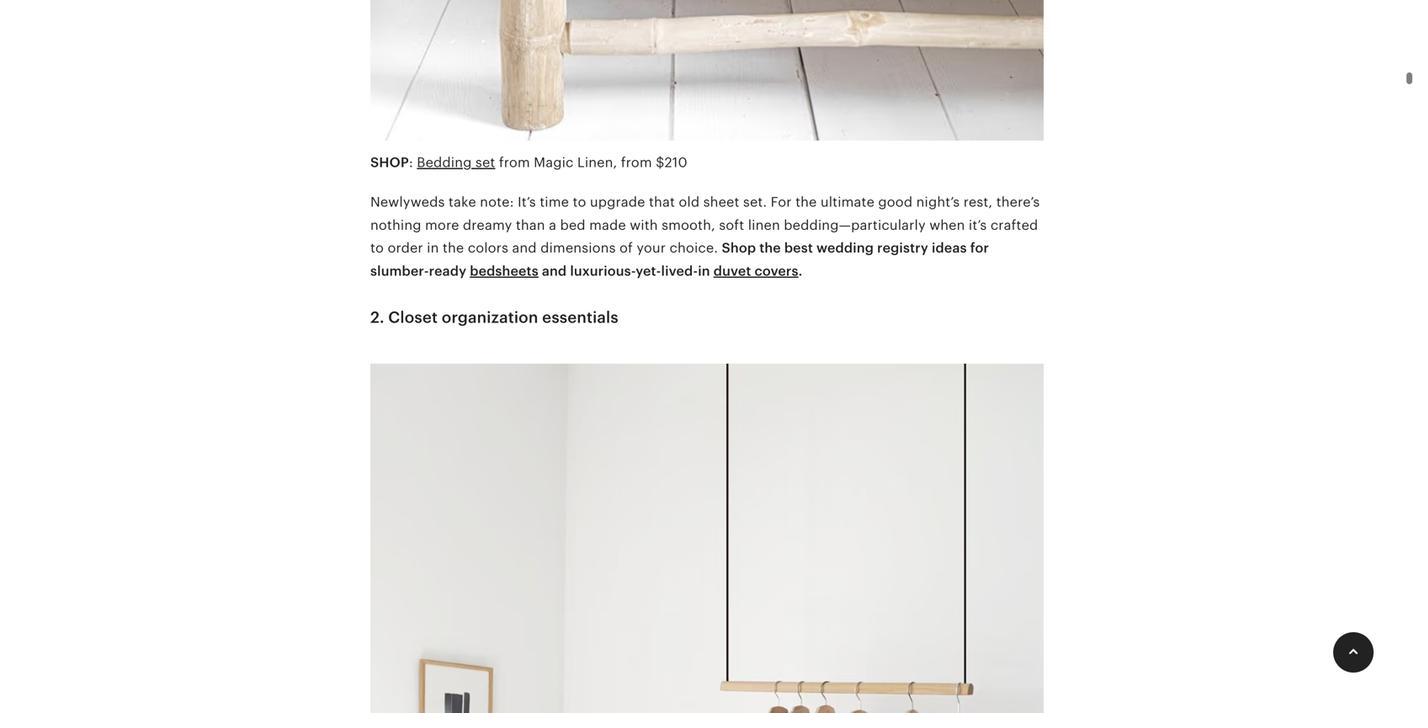 Task type: describe. For each thing, give the bounding box(es) containing it.
$210
[[656, 155, 688, 170]]

lived-
[[662, 263, 698, 279]]

bedsheets and luxurious-yet-lived-in duvet covers .
[[470, 263, 803, 279]]

good
[[879, 195, 913, 210]]

for
[[971, 241, 990, 256]]

ideas
[[932, 241, 967, 256]]

1 from from the left
[[499, 155, 530, 170]]

bedding set link
[[417, 155, 496, 170]]

1 horizontal spatial to
[[573, 195, 587, 210]]

dreamy
[[463, 218, 512, 233]]

set
[[476, 155, 496, 170]]

a
[[549, 218, 557, 233]]

that
[[649, 195, 675, 210]]

the inside shop the best wedding registry ideas for slumber-ready
[[760, 241, 781, 256]]

2. closet organization essentials
[[371, 309, 619, 326]]

2 horizontal spatial the
[[796, 195, 817, 210]]

covers
[[755, 263, 799, 279]]

organization
[[442, 309, 539, 326]]

take
[[449, 195, 476, 210]]

with
[[630, 218, 658, 233]]

wedding registry must-haves - closet organizers image
[[371, 353, 1044, 713]]

bed
[[560, 218, 586, 233]]

more
[[425, 218, 459, 233]]

0 horizontal spatial to
[[371, 241, 384, 256]]

slumber-
[[371, 263, 429, 279]]

:
[[409, 155, 413, 170]]

sheet
[[704, 195, 740, 210]]

magic
[[534, 155, 574, 170]]

shop
[[722, 241, 756, 256]]

shop
[[371, 155, 409, 170]]

colors
[[468, 241, 509, 256]]

.
[[799, 263, 803, 279]]

bedsheets link
[[470, 263, 539, 279]]

yet-
[[636, 263, 662, 279]]

2.
[[371, 309, 385, 326]]

bedsheets
[[470, 263, 539, 279]]

nothing
[[371, 218, 422, 233]]

bedding—particularly
[[784, 218, 926, 233]]

dimensions
[[541, 241, 616, 256]]

in inside the newlyweds take note: it's time to upgrade that old sheet set. for the ultimate good night's rest, there's nothing more dreamy than a bed made with smooth, soft linen bedding—particularly when it's crafted to order in the colors and dimensions of your choice.
[[427, 241, 439, 256]]

of
[[620, 241, 633, 256]]

shop the best wedding registry ideas for slumber-ready
[[371, 241, 990, 279]]

bedding
[[417, 155, 472, 170]]

essentials
[[542, 309, 619, 326]]



Task type: vqa. For each thing, say whether or not it's contained in the screenshot.
I to the bottom
no



Task type: locate. For each thing, give the bounding box(es) containing it.
the down linen
[[760, 241, 781, 256]]

0 vertical spatial and
[[512, 241, 537, 256]]

0 vertical spatial in
[[427, 241, 439, 256]]

in down choice.
[[698, 263, 711, 279]]

linen,
[[578, 155, 618, 170]]

2 from from the left
[[621, 155, 652, 170]]

choice.
[[670, 241, 718, 256]]

old
[[679, 195, 700, 210]]

it's
[[518, 195, 536, 210]]

and
[[512, 241, 537, 256], [542, 263, 567, 279]]

to up the bed
[[573, 195, 587, 210]]

1 vertical spatial in
[[698, 263, 711, 279]]

soft
[[719, 218, 745, 233]]

linen
[[748, 218, 781, 233]]

time
[[540, 195, 569, 210]]

0 horizontal spatial the
[[443, 241, 464, 256]]

when
[[930, 218, 966, 233]]

newlyweds take note: it's time to upgrade that old sheet set. for the ultimate good night's rest, there's nothing more dreamy than a bed made with smooth, soft linen bedding—particularly when it's crafted to order in the colors and dimensions of your choice.
[[371, 195, 1040, 256]]

made
[[590, 218, 626, 233]]

night's
[[917, 195, 960, 210]]

registry
[[878, 241, 929, 256]]

order
[[388, 241, 423, 256]]

duvet covers link
[[714, 263, 799, 279]]

there's
[[997, 195, 1040, 210]]

1 vertical spatial to
[[371, 241, 384, 256]]

upgrade
[[590, 195, 646, 210]]

it's
[[969, 218, 987, 233]]

the
[[796, 195, 817, 210], [443, 241, 464, 256], [760, 241, 781, 256]]

closet
[[388, 309, 438, 326]]

from
[[499, 155, 530, 170], [621, 155, 652, 170]]

best wedding registry ideas - new bedding for the bedroom image
[[371, 0, 1044, 151]]

to
[[573, 195, 587, 210], [371, 241, 384, 256]]

1 vertical spatial and
[[542, 263, 567, 279]]

the right for
[[796, 195, 817, 210]]

newlyweds
[[371, 195, 445, 210]]

wedding
[[817, 241, 874, 256]]

crafted
[[991, 218, 1039, 233]]

from left $210
[[621, 155, 652, 170]]

shop : bedding set from magic linen, from $210
[[371, 155, 688, 170]]

smooth,
[[662, 218, 716, 233]]

rest,
[[964, 195, 993, 210]]

1 horizontal spatial and
[[542, 263, 567, 279]]

0 horizontal spatial in
[[427, 241, 439, 256]]

set.
[[744, 195, 767, 210]]

to left the order
[[371, 241, 384, 256]]

best
[[785, 241, 814, 256]]

duvet
[[714, 263, 752, 279]]

0 vertical spatial to
[[573, 195, 587, 210]]

0 horizontal spatial from
[[499, 155, 530, 170]]

luxurious-
[[570, 263, 636, 279]]

note:
[[480, 195, 514, 210]]

ready
[[429, 263, 467, 279]]

in
[[427, 241, 439, 256], [698, 263, 711, 279]]

from right set
[[499, 155, 530, 170]]

for
[[771, 195, 792, 210]]

and down than
[[512, 241, 537, 256]]

0 horizontal spatial and
[[512, 241, 537, 256]]

1 horizontal spatial from
[[621, 155, 652, 170]]

and down dimensions
[[542, 263, 567, 279]]

the up ready
[[443, 241, 464, 256]]

than
[[516, 218, 545, 233]]

1 horizontal spatial in
[[698, 263, 711, 279]]

and inside the newlyweds take note: it's time to upgrade that old sheet set. for the ultimate good night's rest, there's nothing more dreamy than a bed made with smooth, soft linen bedding—particularly when it's crafted to order in the colors and dimensions of your choice.
[[512, 241, 537, 256]]

in down more
[[427, 241, 439, 256]]

1 horizontal spatial the
[[760, 241, 781, 256]]

your
[[637, 241, 666, 256]]

ultimate
[[821, 195, 875, 210]]



